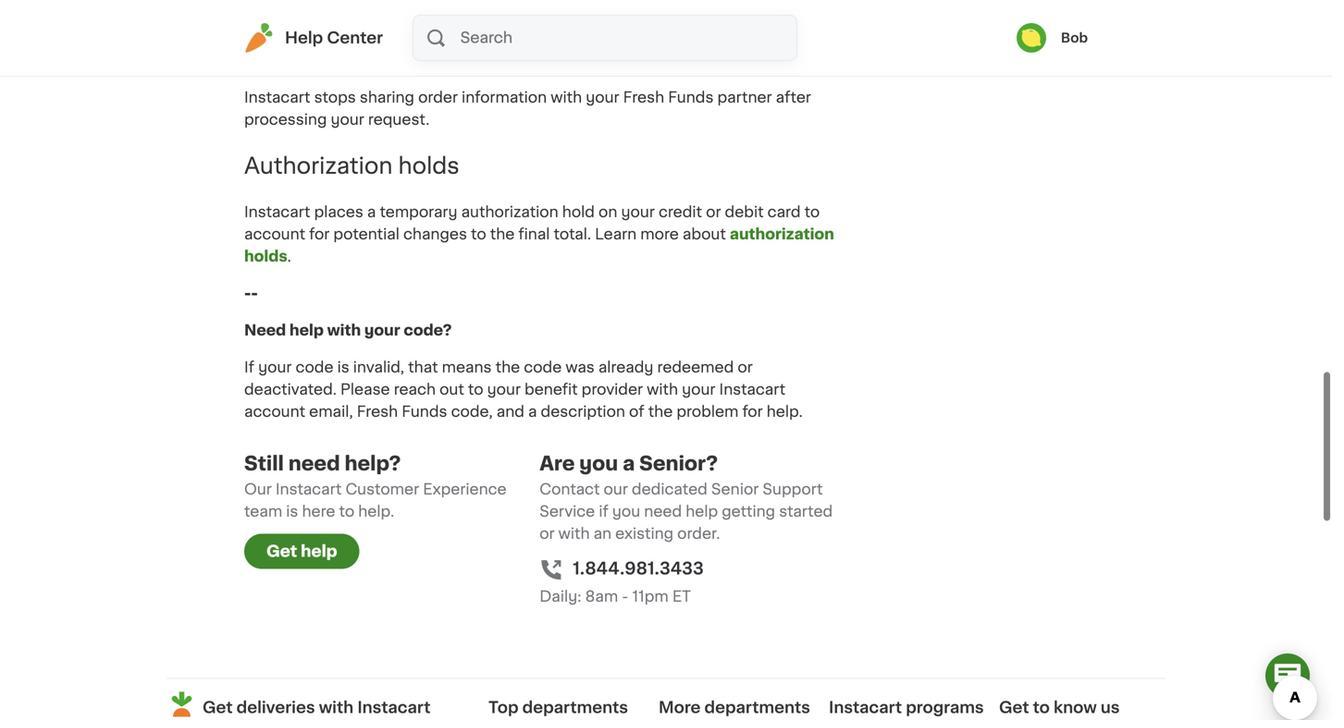 Task type: describe. For each thing, give the bounding box(es) containing it.
more
[[641, 227, 679, 242]]

final
[[519, 227, 550, 242]]

credit
[[659, 205, 702, 220]]

instacart inside instacart places a temporary authorization hold on your credit or debit card to account for potential changes to the final total. learn more about
[[244, 205, 310, 220]]

help center
[[285, 30, 383, 46]]

contact
[[540, 482, 600, 497]]

for inside instacart places a temporary authorization hold on your credit or debit card to account for potential changes to the final total. learn more about
[[309, 227, 330, 242]]

the left problem
[[648, 405, 673, 419]]

that
[[408, 360, 438, 375]]

authorization holds
[[244, 227, 834, 264]]

more departments
[[659, 700, 810, 716]]

need inside still need help? our instacart customer experience team is here to help.
[[288, 454, 340, 474]]

partner
[[718, 90, 772, 105]]

departments for more departments
[[705, 700, 810, 716]]

existing
[[615, 527, 674, 542]]

and inside button below. they'll need the name of your sponsor, your fresh funds code, and your email address to process the request. requests typically process within 30 business days.
[[698, 9, 725, 24]]

daily:
[[540, 590, 582, 604]]

senior?
[[640, 454, 718, 474]]

within
[[487, 53, 532, 68]]

instacart stops sharing order information with your fresh funds partner after processing your request.
[[244, 90, 811, 127]]

button below. they'll need the name of your sponsor, your fresh funds code, and your email address to process the request. requests typically process within 30 business days.
[[281, 0, 807, 68]]

problem
[[677, 405, 739, 419]]

temporary
[[380, 205, 458, 220]]

request. inside button below. they'll need the name of your sponsor, your fresh funds code, and your email address to process the request. requests typically process within 30 business days.
[[456, 31, 518, 46]]

code?
[[404, 323, 452, 338]]

1.844.981.3433
[[573, 561, 704, 577]]

order
[[418, 90, 458, 105]]

request. inside instacart stops sharing order information with your fresh funds partner after processing your request.
[[368, 112, 430, 127]]

days.
[[630, 53, 670, 68]]

your down they'll
[[729, 9, 763, 24]]

senior
[[711, 482, 759, 497]]

to left know
[[1033, 700, 1050, 716]]

below.
[[694, 0, 742, 1]]

provider
[[582, 382, 643, 397]]

help for get help
[[301, 544, 337, 560]]

programs
[[906, 700, 984, 716]]

are you a senior? contact our dedicated senior support service if you need help getting started or with an existing order.
[[540, 454, 833, 542]]

your down redeemed
[[682, 382, 716, 397]]

button
[[640, 0, 690, 1]]

8am
[[585, 590, 618, 604]]

card
[[768, 205, 801, 220]]

get for get help
[[266, 544, 297, 560]]

changes
[[403, 227, 467, 242]]

the up help center
[[323, 9, 347, 24]]

requests
[[281, 53, 352, 68]]

0 vertical spatial you
[[579, 454, 618, 474]]

with up the invalid,
[[327, 323, 361, 338]]

a inside if your code is invalid, that means the code was already redeemed or deactivated. please reach out to your benefit provider with your instacart account email, fresh funds code, and a description of the problem for help.
[[528, 405, 537, 419]]

help. inside still need help? our instacart customer experience team is here to help.
[[358, 505, 394, 519]]

Search search field
[[459, 16, 797, 60]]

help
[[285, 30, 323, 46]]

of inside button below. they'll need the name of your sponsor, your fresh funds code, and your email address to process the request. requests typically process within 30 business days.
[[397, 9, 412, 24]]

deactivated.
[[244, 382, 337, 397]]

after
[[776, 90, 811, 105]]

customer
[[346, 482, 419, 497]]

help for need help with your code?
[[290, 323, 324, 338]]

to right changes
[[471, 227, 486, 242]]

deliveries
[[237, 700, 315, 716]]

stops
[[314, 90, 356, 105]]

they'll
[[746, 0, 796, 1]]

places
[[314, 205, 363, 220]]

total.
[[554, 227, 591, 242]]

getting
[[722, 505, 776, 519]]

reach
[[394, 382, 436, 397]]

your down 'stops'
[[331, 112, 364, 127]]

address
[[281, 31, 341, 46]]

on
[[599, 205, 618, 220]]

--
[[244, 286, 258, 301]]

is inside if your code is invalid, that means the code was already redeemed or deactivated. please reach out to your benefit provider with your instacart account email, fresh funds code, and a description of the problem for help.
[[337, 360, 349, 375]]

instacart places a temporary authorization hold on your credit or debit card to account for potential changes to the final total. learn more about
[[244, 205, 820, 242]]

your right if
[[258, 360, 292, 375]]

sponsor,
[[453, 9, 517, 24]]

with right deliveries
[[319, 700, 354, 716]]

or inside 'are you a senior? contact our dedicated senior support service if you need help getting started or with an existing order.'
[[540, 527, 555, 542]]

and inside if your code is invalid, that means the code was already redeemed or deactivated. please reach out to your benefit provider with your instacart account email, fresh funds code, and a description of the problem for help.
[[497, 405, 525, 419]]

help inside 'are you a senior? contact our dedicated senior support service if you need help getting started or with an existing order.'
[[686, 505, 718, 519]]

et
[[673, 590, 691, 604]]

authorization inside authorization holds
[[730, 227, 834, 242]]

authorization holds
[[244, 155, 460, 177]]

order.
[[677, 527, 720, 542]]

if
[[244, 360, 254, 375]]

our
[[604, 482, 628, 497]]

code, inside button below. they'll need the name of your sponsor, your fresh funds code, and your email address to process the request. requests typically process within 30 business days.
[[652, 9, 694, 24]]

bob
[[1061, 31, 1088, 44]]

to inside still need help? our instacart customer experience team is here to help.
[[339, 505, 355, 519]]

center
[[327, 30, 383, 46]]

information
[[462, 90, 547, 105]]

daily: 8am - 11pm et
[[540, 590, 691, 604]]

account inside instacart places a temporary authorization hold on your credit or debit card to account for potential changes to the final total. learn more about
[[244, 227, 305, 242]]

experience
[[423, 482, 507, 497]]

top
[[489, 700, 519, 716]]

sharing
[[360, 90, 415, 105]]

here
[[302, 505, 335, 519]]

invalid,
[[353, 360, 404, 375]]

2 code from the left
[[524, 360, 562, 375]]

about
[[683, 227, 726, 242]]

instacart programs
[[829, 700, 984, 716]]

email
[[767, 9, 807, 24]]

1.844.981.3433 link
[[573, 557, 704, 582]]

typically
[[356, 53, 420, 68]]

learn
[[595, 227, 637, 242]]

1 code from the left
[[296, 360, 334, 375]]

get to know us
[[999, 700, 1120, 716]]

or inside instacart places a temporary authorization hold on your credit or debit card to account for potential changes to the final total. learn more about
[[706, 205, 721, 220]]

11pm
[[632, 590, 669, 604]]

funds inside if your code is invalid, that means the code was already redeemed or deactivated. please reach out to your benefit provider with your instacart account email, fresh funds code, and a description of the problem for help.
[[402, 405, 447, 419]]

for inside if your code is invalid, that means the code was already redeemed or deactivated. please reach out to your benefit provider with your instacart account email, fresh funds code, and a description of the problem for help.
[[743, 405, 763, 419]]

with inside instacart stops sharing order information with your fresh funds partner after processing your request.
[[551, 90, 582, 105]]

dedicated
[[632, 482, 708, 497]]

a for places
[[367, 205, 376, 220]]

authorization inside instacart places a temporary authorization hold on your credit or debit card to account for potential changes to the final total. learn more about
[[461, 205, 559, 220]]

more
[[659, 700, 701, 716]]

still
[[244, 454, 284, 474]]

fresh inside button below. they'll need the name of your sponsor, your fresh funds code, and your email address to process the request. requests typically process within 30 business days.
[[558, 9, 599, 24]]

a for you
[[623, 454, 635, 474]]

your down means
[[487, 382, 521, 397]]



Task type: vqa. For each thing, say whether or not it's contained in the screenshot.
DELIVERY BY 10:45AM
no



Task type: locate. For each thing, give the bounding box(es) containing it.
for right problem
[[743, 405, 763, 419]]

0 horizontal spatial of
[[397, 9, 412, 24]]

get for get to know us
[[999, 700, 1029, 716]]

1 vertical spatial help
[[686, 505, 718, 519]]

1 horizontal spatial get
[[266, 544, 297, 560]]

0 horizontal spatial is
[[286, 505, 298, 519]]

code up 'deactivated.'
[[296, 360, 334, 375]]

fresh inside if your code is invalid, that means the code was already redeemed or deactivated. please reach out to your benefit provider with your instacart account email, fresh funds code, and a description of the problem for help.
[[357, 405, 398, 419]]

description
[[541, 405, 625, 419]]

instacart
[[244, 90, 310, 105], [244, 205, 310, 220], [719, 382, 786, 397], [276, 482, 342, 497], [357, 700, 431, 716], [829, 700, 902, 716]]

are
[[540, 454, 575, 474]]

1 horizontal spatial of
[[629, 405, 645, 419]]

0 horizontal spatial get
[[203, 700, 233, 716]]

2 vertical spatial help
[[301, 544, 337, 560]]

help
[[290, 323, 324, 338], [686, 505, 718, 519], [301, 544, 337, 560]]

our
[[244, 482, 272, 497]]

2 departments from the left
[[705, 700, 810, 716]]

request.
[[456, 31, 518, 46], [368, 112, 430, 127]]

for down places
[[309, 227, 330, 242]]

of
[[397, 9, 412, 24], [629, 405, 645, 419]]

your
[[416, 9, 449, 24], [520, 9, 554, 24], [729, 9, 763, 24], [586, 90, 620, 105], [331, 112, 364, 127], [621, 205, 655, 220], [364, 323, 400, 338], [258, 360, 292, 375], [487, 382, 521, 397], [682, 382, 716, 397]]

instacart inside still need help? our instacart customer experience team is here to help.
[[276, 482, 342, 497]]

1 horizontal spatial funds
[[603, 9, 648, 24]]

a inside instacart places a temporary authorization hold on your credit or debit card to account for potential changes to the final total. learn more about
[[367, 205, 376, 220]]

0 vertical spatial authorization
[[461, 205, 559, 220]]

with inside 'are you a senior? contact our dedicated senior support service if you need help getting started or with an existing order.'
[[559, 527, 590, 542]]

instacart inside instacart stops sharing order information with your fresh funds partner after processing your request.
[[244, 90, 310, 105]]

to down name
[[345, 31, 360, 46]]

help down here
[[301, 544, 337, 560]]

or up about
[[706, 205, 721, 220]]

2 vertical spatial need
[[644, 505, 682, 519]]

1 horizontal spatial or
[[706, 205, 721, 220]]

a down benefit
[[528, 405, 537, 419]]

code, down out
[[451, 405, 493, 419]]

1 horizontal spatial fresh
[[558, 9, 599, 24]]

holds up temporary
[[398, 155, 460, 177]]

to inside if your code is invalid, that means the code was already redeemed or deactivated. please reach out to your benefit provider with your instacart account email, fresh funds code, and a description of the problem for help.
[[468, 382, 484, 397]]

1 vertical spatial account
[[244, 405, 305, 419]]

get right instacart shopper app logo
[[203, 700, 233, 716]]

request. down sponsor,
[[456, 31, 518, 46]]

need
[[281, 9, 319, 24], [288, 454, 340, 474], [644, 505, 682, 519]]

2 horizontal spatial a
[[623, 454, 635, 474]]

the up order on the left
[[428, 31, 452, 46]]

0 vertical spatial code,
[[652, 9, 694, 24]]

1 horizontal spatial holds
[[398, 155, 460, 177]]

to inside button below. they'll need the name of your sponsor, your fresh funds code, and your email address to process the request. requests typically process within 30 business days.
[[345, 31, 360, 46]]

code up benefit
[[524, 360, 562, 375]]

funds inside instacart stops sharing order information with your fresh funds partner after processing your request.
[[668, 90, 714, 105]]

or down service
[[540, 527, 555, 542]]

need up help at the top of page
[[281, 9, 319, 24]]

request. down sharing
[[368, 112, 430, 127]]

help. right problem
[[767, 405, 803, 419]]

funds left partner
[[668, 90, 714, 105]]

get deliveries with instacart
[[203, 700, 431, 716]]

authorization down card
[[730, 227, 834, 242]]

0 vertical spatial or
[[706, 205, 721, 220]]

1 account from the top
[[244, 227, 305, 242]]

get for get deliveries with instacart
[[203, 700, 233, 716]]

get left know
[[999, 700, 1029, 716]]

0 vertical spatial help.
[[767, 405, 803, 419]]

1 vertical spatial a
[[528, 405, 537, 419]]

an
[[594, 527, 612, 542]]

business
[[560, 53, 626, 68]]

0 horizontal spatial departments
[[522, 700, 628, 716]]

departments for top departments
[[522, 700, 628, 716]]

funds down the button at the top of page
[[603, 9, 648, 24]]

departments
[[522, 700, 628, 716], [705, 700, 810, 716]]

2 horizontal spatial get
[[999, 700, 1029, 716]]

1 vertical spatial process
[[424, 53, 484, 68]]

and
[[698, 9, 725, 24], [497, 405, 525, 419]]

need help with your code?
[[244, 323, 452, 338]]

1 vertical spatial request.
[[368, 112, 430, 127]]

1 vertical spatial for
[[743, 405, 763, 419]]

0 vertical spatial need
[[281, 9, 319, 24]]

of inside if your code is invalid, that means the code was already redeemed or deactivated. please reach out to your benefit provider with your instacart account email, fresh funds code, and a description of the problem for help.
[[629, 405, 645, 419]]

instacart image
[[244, 23, 274, 53]]

0 vertical spatial a
[[367, 205, 376, 220]]

out
[[440, 382, 464, 397]]

0 horizontal spatial holds
[[244, 249, 287, 264]]

user avatar image
[[1017, 23, 1046, 53]]

you right if
[[612, 505, 640, 519]]

code
[[296, 360, 334, 375], [524, 360, 562, 375]]

1 horizontal spatial is
[[337, 360, 349, 375]]

0 vertical spatial holds
[[398, 155, 460, 177]]

with down service
[[559, 527, 590, 542]]

fresh up business
[[558, 9, 599, 24]]

or right redeemed
[[738, 360, 753, 375]]

0 horizontal spatial funds
[[402, 405, 447, 419]]

2 horizontal spatial funds
[[668, 90, 714, 105]]

account inside if your code is invalid, that means the code was already redeemed or deactivated. please reach out to your benefit provider with your instacart account email, fresh funds code, and a description of the problem for help.
[[244, 405, 305, 419]]

1 horizontal spatial code,
[[652, 9, 694, 24]]

with inside if your code is invalid, that means the code was already redeemed or deactivated. please reach out to your benefit provider with your instacart account email, fresh funds code, and a description of the problem for help.
[[647, 382, 678, 397]]

is left here
[[286, 505, 298, 519]]

help right need
[[290, 323, 324, 338]]

authorization up final
[[461, 205, 559, 220]]

1 vertical spatial of
[[629, 405, 645, 419]]

0 horizontal spatial code,
[[451, 405, 493, 419]]

0 vertical spatial help
[[290, 323, 324, 338]]

authorization
[[244, 155, 393, 177]]

a up our
[[623, 454, 635, 474]]

funds down "reach"
[[402, 405, 447, 419]]

need inside 'are you a senior? contact our dedicated senior support service if you need help getting started or with an existing order.'
[[644, 505, 682, 519]]

of down provider
[[629, 405, 645, 419]]

process up order on the left
[[424, 53, 484, 68]]

the
[[323, 9, 347, 24], [428, 31, 452, 46], [490, 227, 515, 242], [496, 360, 520, 375], [648, 405, 673, 419]]

0 vertical spatial is
[[337, 360, 349, 375]]

funds inside button below. they'll need the name of your sponsor, your fresh funds code, and your email address to process the request. requests typically process within 30 business days.
[[603, 9, 648, 24]]

debit
[[725, 205, 764, 220]]

redeemed
[[657, 360, 734, 375]]

to right out
[[468, 382, 484, 397]]

need down dedicated
[[644, 505, 682, 519]]

process up typically
[[364, 31, 424, 46]]

0 horizontal spatial or
[[540, 527, 555, 542]]

1 vertical spatial funds
[[668, 90, 714, 105]]

2 vertical spatial funds
[[402, 405, 447, 419]]

started
[[779, 505, 833, 519]]

email,
[[309, 405, 353, 419]]

help up order.
[[686, 505, 718, 519]]

2 horizontal spatial or
[[738, 360, 753, 375]]

0 vertical spatial request.
[[456, 31, 518, 46]]

1 horizontal spatial a
[[528, 405, 537, 419]]

1 horizontal spatial departments
[[705, 700, 810, 716]]

1 departments from the left
[[522, 700, 628, 716]]

your left sponsor,
[[416, 9, 449, 24]]

us
[[1101, 700, 1120, 716]]

0 vertical spatial for
[[309, 227, 330, 242]]

your inside instacart places a temporary authorization hold on your credit or debit card to account for potential changes to the final total. learn more about
[[621, 205, 655, 220]]

a up potential
[[367, 205, 376, 220]]

1 horizontal spatial for
[[743, 405, 763, 419]]

1 horizontal spatial help.
[[767, 405, 803, 419]]

your down business
[[586, 90, 620, 105]]

you up our
[[579, 454, 618, 474]]

0 vertical spatial and
[[698, 9, 725, 24]]

1 horizontal spatial request.
[[456, 31, 518, 46]]

please
[[341, 382, 390, 397]]

holds
[[398, 155, 460, 177], [244, 249, 287, 264]]

0 horizontal spatial fresh
[[357, 405, 398, 419]]

is up please
[[337, 360, 349, 375]]

holds up --
[[244, 249, 287, 264]]

1 vertical spatial code,
[[451, 405, 493, 419]]

0 horizontal spatial code
[[296, 360, 334, 375]]

still need help? our instacart customer experience team is here to help.
[[244, 454, 507, 519]]

2 account from the top
[[244, 405, 305, 419]]

you
[[579, 454, 618, 474], [612, 505, 640, 519]]

need
[[244, 323, 286, 338]]

need inside button below. they'll need the name of your sponsor, your fresh funds code, and your email address to process the request. requests typically process within 30 business days.
[[281, 9, 319, 24]]

is
[[337, 360, 349, 375], [286, 505, 298, 519]]

0 horizontal spatial request.
[[368, 112, 430, 127]]

code, down the button at the top of page
[[652, 9, 694, 24]]

0 vertical spatial funds
[[603, 9, 648, 24]]

0 vertical spatial process
[[364, 31, 424, 46]]

departments right more
[[705, 700, 810, 716]]

need up here
[[288, 454, 340, 474]]

get
[[266, 544, 297, 560], [203, 700, 233, 716], [999, 700, 1029, 716]]

1 vertical spatial fresh
[[623, 90, 664, 105]]

1 horizontal spatial code
[[524, 360, 562, 375]]

benefit
[[525, 382, 578, 397]]

account up .
[[244, 227, 305, 242]]

holds for authorization holds
[[398, 155, 460, 177]]

help. inside if your code is invalid, that means the code was already redeemed or deactivated. please reach out to your benefit provider with your instacart account email, fresh funds code, and a description of the problem for help.
[[767, 405, 803, 419]]

the left final
[[490, 227, 515, 242]]

code,
[[652, 9, 694, 24], [451, 405, 493, 419]]

code, inside if your code is invalid, that means the code was already redeemed or deactivated. please reach out to your benefit provider with your instacart account email, fresh funds code, and a description of the problem for help.
[[451, 405, 493, 419]]

of right name
[[397, 9, 412, 24]]

to right here
[[339, 505, 355, 519]]

1 vertical spatial help.
[[358, 505, 394, 519]]

account down 'deactivated.'
[[244, 405, 305, 419]]

1 vertical spatial and
[[497, 405, 525, 419]]

know
[[1054, 700, 1097, 716]]

.
[[287, 249, 291, 264]]

help inside button
[[301, 544, 337, 560]]

holds inside authorization holds
[[244, 249, 287, 264]]

2 horizontal spatial fresh
[[623, 90, 664, 105]]

help. down customer
[[358, 505, 394, 519]]

service
[[540, 505, 595, 519]]

support
[[763, 482, 823, 497]]

holds for authorization holds
[[244, 249, 287, 264]]

or inside if your code is invalid, that means the code was already redeemed or deactivated. please reach out to your benefit provider with your instacart account email, fresh funds code, and a description of the problem for help.
[[738, 360, 753, 375]]

fresh down days. at the top
[[623, 90, 664, 105]]

0 horizontal spatial a
[[367, 205, 376, 220]]

2 vertical spatial fresh
[[357, 405, 398, 419]]

funds
[[603, 9, 648, 24], [668, 90, 714, 105], [402, 405, 447, 419]]

help center link
[[244, 23, 383, 53]]

processing
[[244, 112, 327, 127]]

instacart shopper app logo image
[[167, 690, 197, 720]]

top departments
[[489, 700, 628, 716]]

a
[[367, 205, 376, 220], [528, 405, 537, 419], [623, 454, 635, 474]]

with down redeemed
[[647, 382, 678, 397]]

the right means
[[496, 360, 520, 375]]

means
[[442, 360, 492, 375]]

fresh inside instacart stops sharing order information with your fresh funds partner after processing your request.
[[623, 90, 664, 105]]

if
[[599, 505, 609, 519]]

fresh down please
[[357, 405, 398, 419]]

or
[[706, 205, 721, 220], [738, 360, 753, 375], [540, 527, 555, 542]]

1 horizontal spatial and
[[698, 9, 725, 24]]

hold
[[562, 205, 595, 220]]

get down the team
[[266, 544, 297, 560]]

1 vertical spatial is
[[286, 505, 298, 519]]

with down 30
[[551, 90, 582, 105]]

already
[[598, 360, 654, 375]]

0 horizontal spatial and
[[497, 405, 525, 419]]

bob link
[[1017, 23, 1088, 53]]

0 vertical spatial account
[[244, 227, 305, 242]]

team
[[244, 505, 282, 519]]

help?
[[345, 454, 401, 474]]

your up 30
[[520, 9, 554, 24]]

2 vertical spatial a
[[623, 454, 635, 474]]

your right the on
[[621, 205, 655, 220]]

get inside button
[[266, 544, 297, 560]]

help.
[[767, 405, 803, 419], [358, 505, 394, 519]]

to right card
[[805, 205, 820, 220]]

1 vertical spatial or
[[738, 360, 753, 375]]

0 horizontal spatial help.
[[358, 505, 394, 519]]

2 vertical spatial or
[[540, 527, 555, 542]]

1 vertical spatial you
[[612, 505, 640, 519]]

1 vertical spatial holds
[[244, 249, 287, 264]]

your up the invalid,
[[364, 323, 400, 338]]

the inside instacart places a temporary authorization hold on your credit or debit card to account for potential changes to the final total. learn more about
[[490, 227, 515, 242]]

departments right top
[[522, 700, 628, 716]]

1 vertical spatial authorization
[[730, 227, 834, 242]]

authorization holds link
[[244, 227, 834, 264]]

is inside still need help? our instacart customer experience team is here to help.
[[286, 505, 298, 519]]

-
[[244, 286, 251, 301], [251, 286, 258, 301], [622, 590, 629, 604]]

get help button
[[244, 534, 359, 569]]

1 vertical spatial need
[[288, 454, 340, 474]]

0 horizontal spatial authorization
[[461, 205, 559, 220]]

0 vertical spatial fresh
[[558, 9, 599, 24]]

with
[[551, 90, 582, 105], [327, 323, 361, 338], [647, 382, 678, 397], [559, 527, 590, 542], [319, 700, 354, 716]]

0 vertical spatial of
[[397, 9, 412, 24]]

if your code is invalid, that means the code was already redeemed or deactivated. please reach out to your benefit provider with your instacart account email, fresh funds code, and a description of the problem for help.
[[244, 360, 807, 419]]

was
[[566, 360, 595, 375]]

a inside 'are you a senior? contact our dedicated senior support service if you need help getting started or with an existing order.'
[[623, 454, 635, 474]]

instacart inside if your code is invalid, that means the code was already redeemed or deactivated. please reach out to your benefit provider with your instacart account email, fresh funds code, and a description of the problem for help.
[[719, 382, 786, 397]]

0 horizontal spatial for
[[309, 227, 330, 242]]

1 horizontal spatial authorization
[[730, 227, 834, 242]]

potential
[[333, 227, 400, 242]]



